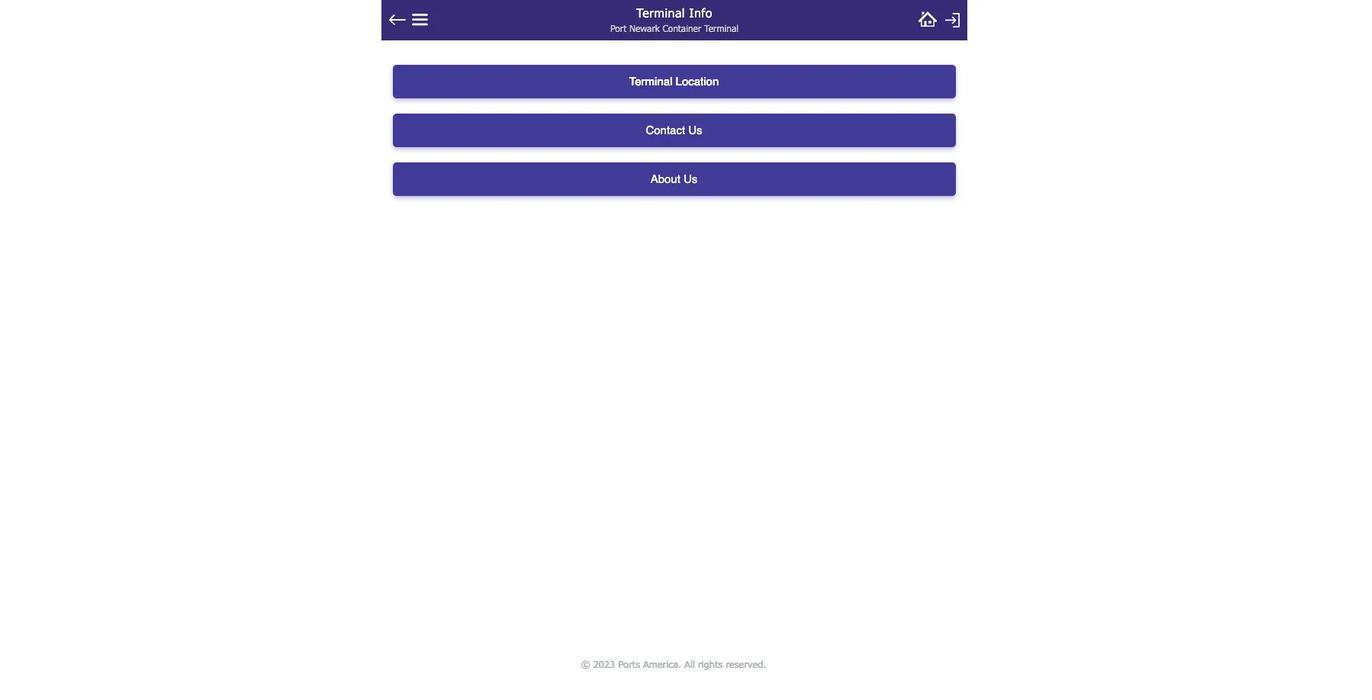 Task type: describe. For each thing, give the bounding box(es) containing it.
0 vertical spatial terminal
[[636, 5, 685, 20]]

terminal info heading
[[557, 0, 791, 24]]

reserved.
[[726, 658, 767, 670]]

terminal info port newark container terminal
[[610, 5, 738, 34]]

info
[[689, 5, 712, 20]]

all
[[685, 658, 695, 670]]

ports
[[619, 658, 641, 670]]

© 2023 ports america. all rights reserved.
[[582, 658, 767, 670]]

©
[[582, 658, 591, 670]]



Task type: locate. For each thing, give the bounding box(es) containing it.
terminal
[[636, 5, 685, 20], [704, 23, 738, 34]]

© 2023 ports america. all rights reserved. footer
[[376, 655, 972, 675]]

None button
[[393, 65, 956, 98], [393, 114, 956, 147], [393, 163, 956, 196], [393, 65, 956, 98], [393, 114, 956, 147], [393, 163, 956, 196]]

2023
[[594, 658, 616, 670]]

port
[[610, 23, 626, 34]]

1 vertical spatial terminal
[[704, 23, 738, 34]]

terminal up newark
[[636, 5, 685, 20]]

terminal down info
[[704, 23, 738, 34]]

newark
[[629, 23, 659, 34]]

1 horizontal spatial terminal
[[704, 23, 738, 34]]

container
[[662, 23, 701, 34]]

terminal info banner
[[381, 0, 967, 40]]

0 horizontal spatial terminal
[[636, 5, 685, 20]]

america.
[[644, 658, 682, 670]]

rights
[[698, 658, 723, 670]]



Task type: vqa. For each thing, say whether or not it's contained in the screenshot.
THE DESKTOP SITE
no



